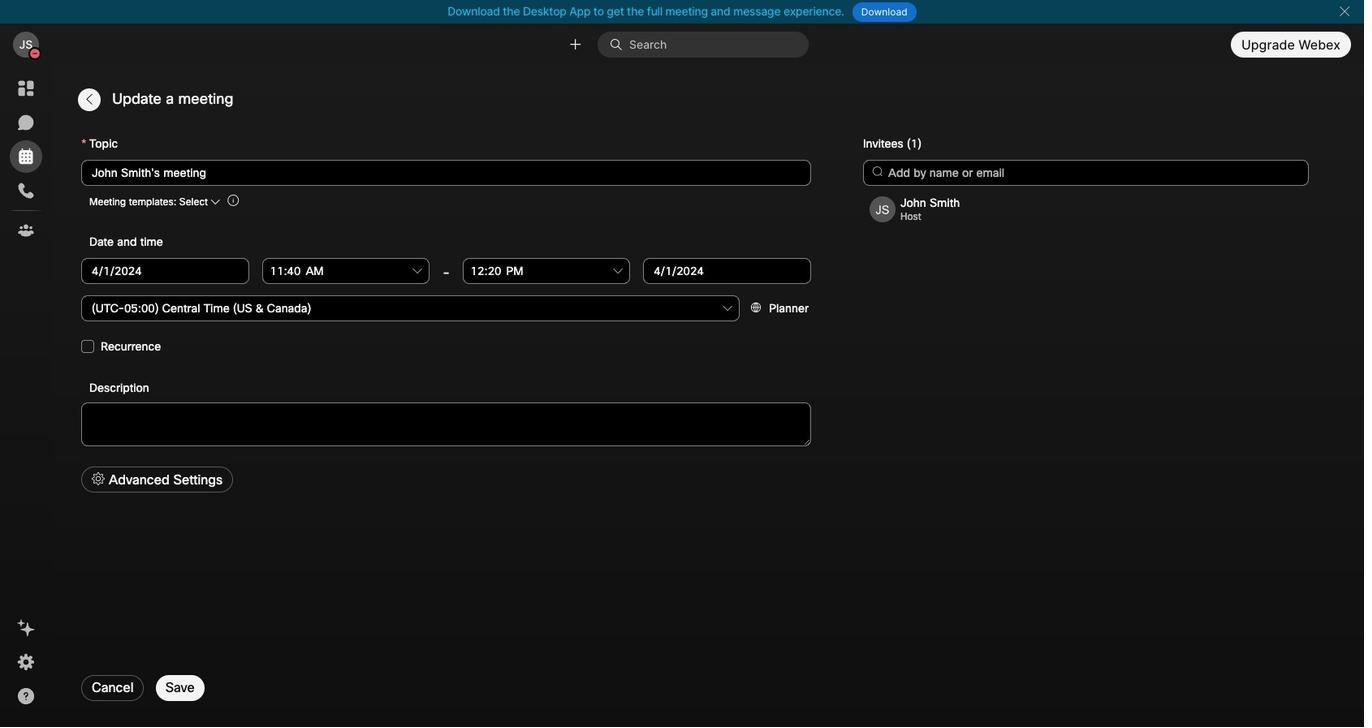 Task type: describe. For each thing, give the bounding box(es) containing it.
cancel_16 image
[[1339, 5, 1351, 18]]



Task type: locate. For each thing, give the bounding box(es) containing it.
webex tab list
[[10, 72, 42, 247]]

navigation
[[0, 66, 52, 728]]



Task type: vqa. For each thing, say whether or not it's contained in the screenshot.
2nd Untitled list item from the bottom
no



